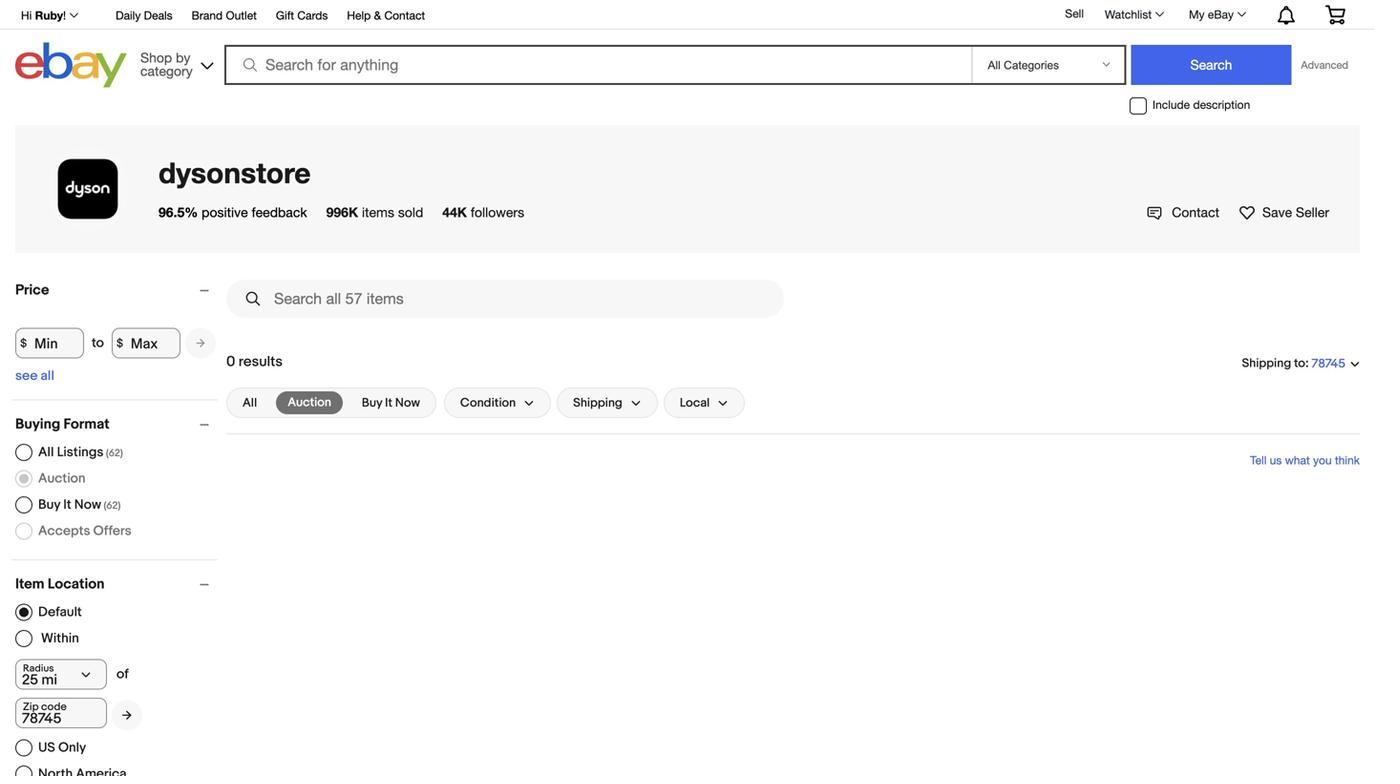 Task type: locate. For each thing, give the bounding box(es) containing it.
0 vertical spatial it
[[385, 396, 393, 411]]

seller
[[1297, 204, 1330, 220]]

$ for "minimum value in $" text box
[[20, 337, 27, 350]]

only
[[58, 740, 86, 757]]

all
[[243, 396, 257, 411], [38, 445, 54, 461]]

all down 0 results
[[243, 396, 257, 411]]

shipping inside shipping to : 78745
[[1243, 356, 1292, 371]]

it for buy it now
[[385, 396, 393, 411]]

2 $ from the left
[[117, 337, 123, 350]]

items
[[362, 204, 395, 220]]

0 vertical spatial buy
[[362, 396, 382, 411]]

brand outlet link
[[192, 6, 257, 27]]

1 vertical spatial buy
[[38, 497, 60, 513]]

help & contact link
[[347, 6, 425, 27]]

watchlist
[[1106, 8, 1152, 21]]

it for buy it now (62)
[[63, 497, 71, 513]]

0 vertical spatial to
[[92, 335, 104, 352]]

Maximum Value in $ text field
[[112, 328, 180, 359]]

shipping inside dropdown button
[[573, 396, 623, 411]]

now up accepts offers on the left
[[74, 497, 101, 513]]

 (62) Items text field
[[101, 500, 121, 512]]

within
[[41, 631, 79, 647]]

contact right &
[[385, 9, 425, 22]]

0 horizontal spatial buy
[[38, 497, 60, 513]]

outlet
[[226, 9, 257, 22]]

item location
[[15, 576, 105, 593]]

0 horizontal spatial it
[[63, 497, 71, 513]]

feedback
[[252, 204, 307, 220]]

item
[[15, 576, 44, 593]]

buy for buy it now (62)
[[38, 497, 60, 513]]

1 vertical spatial (62)
[[104, 500, 121, 512]]

1 $ from the left
[[20, 337, 27, 350]]

1 horizontal spatial contact
[[1173, 204, 1220, 220]]

0 horizontal spatial contact
[[385, 9, 425, 22]]

cards
[[298, 9, 328, 22]]

auction up buy it now (62)
[[38, 471, 86, 487]]

us only
[[38, 740, 86, 757]]

buy it now link
[[351, 392, 432, 415]]

deals
[[144, 9, 173, 22]]

buy right the auction text field on the left of page
[[362, 396, 382, 411]]

to right "minimum value in $" text box
[[92, 335, 104, 352]]

shipping
[[1243, 356, 1292, 371], [573, 396, 623, 411]]

1 vertical spatial contact
[[1173, 204, 1220, 220]]

condition button
[[444, 388, 552, 419]]

buying format button
[[15, 416, 218, 433]]

buy for buy it now
[[362, 396, 382, 411]]

shipping for shipping to : 78745
[[1243, 356, 1292, 371]]

my
[[1190, 8, 1205, 21]]

0 vertical spatial shipping
[[1243, 356, 1292, 371]]

think
[[1336, 454, 1361, 467]]

auction right all link
[[288, 396, 331, 410]]

all for all listings (62)
[[38, 445, 54, 461]]

all listings (62)
[[38, 445, 123, 461]]

buy up accepts on the bottom of the page
[[38, 497, 60, 513]]

0 vertical spatial now
[[395, 396, 420, 411]]

us
[[38, 740, 55, 757]]

auction inside 0 results main content
[[288, 396, 331, 410]]

shop by category button
[[132, 43, 218, 84]]

 (62) Items text field
[[104, 447, 123, 460]]

sell link
[[1057, 7, 1093, 20]]

None text field
[[15, 698, 107, 729]]

now left condition
[[395, 396, 420, 411]]

listings
[[57, 445, 104, 461]]

results
[[239, 354, 283, 371]]

it up accepts on the bottom of the page
[[63, 497, 71, 513]]

my ebay
[[1190, 8, 1235, 21]]

help & contact
[[347, 9, 425, 22]]

1 horizontal spatial buy
[[362, 396, 382, 411]]

(62) down buying format dropdown button
[[106, 447, 123, 460]]

1 horizontal spatial it
[[385, 396, 393, 411]]

96.5%
[[159, 204, 198, 220]]

gift cards
[[276, 9, 328, 22]]

location
[[48, 576, 105, 593]]

by
[[176, 50, 191, 65]]

(62)
[[106, 447, 123, 460], [104, 500, 121, 512]]

44k followers
[[443, 204, 525, 220]]

(62) up offers
[[104, 500, 121, 512]]

watchlist link
[[1095, 3, 1173, 26]]

condition
[[460, 396, 516, 411]]

all inside 0 results main content
[[243, 396, 257, 411]]

0 horizontal spatial shipping
[[573, 396, 623, 411]]

None submit
[[1132, 45, 1292, 85]]

1 horizontal spatial to
[[1295, 356, 1306, 371]]

1 horizontal spatial now
[[395, 396, 420, 411]]

1 horizontal spatial all
[[243, 396, 257, 411]]

dysonstore link
[[159, 155, 311, 190]]

$
[[20, 337, 27, 350], [117, 337, 123, 350]]

0 horizontal spatial $
[[20, 337, 27, 350]]

now
[[395, 396, 420, 411], [74, 497, 101, 513]]

1 vertical spatial now
[[74, 497, 101, 513]]

1 horizontal spatial auction
[[288, 396, 331, 410]]

1 vertical spatial it
[[63, 497, 71, 513]]

all
[[41, 368, 54, 385]]

0 horizontal spatial all
[[38, 445, 54, 461]]

see
[[15, 368, 38, 385]]

help
[[347, 9, 371, 22]]

see all
[[15, 368, 54, 385]]

to
[[92, 335, 104, 352], [1295, 356, 1306, 371]]

1 vertical spatial shipping
[[573, 396, 623, 411]]

now for buy it now (62)
[[74, 497, 101, 513]]

$ down price 'dropdown button'
[[117, 337, 123, 350]]

1 vertical spatial all
[[38, 445, 54, 461]]

all for all
[[243, 396, 257, 411]]

1 horizontal spatial $
[[117, 337, 123, 350]]

of
[[117, 667, 129, 683]]

contact inside the account "navigation"
[[385, 9, 425, 22]]

$ up see
[[20, 337, 27, 350]]

contact left save
[[1173, 204, 1220, 220]]

0 vertical spatial auction
[[288, 396, 331, 410]]

shop
[[140, 50, 172, 65]]

price button
[[15, 282, 218, 299]]

now inside the buy it now link
[[395, 396, 420, 411]]

all down buying
[[38, 445, 54, 461]]

(62) inside buy it now (62)
[[104, 500, 121, 512]]

buy inside 0 results main content
[[362, 396, 382, 411]]

now for buy it now
[[395, 396, 420, 411]]

sold
[[398, 204, 424, 220]]

ebay
[[1209, 8, 1235, 21]]

tell us what you think link
[[1251, 454, 1361, 468]]

0 horizontal spatial now
[[74, 497, 101, 513]]

0 vertical spatial (62)
[[106, 447, 123, 460]]

1 vertical spatial auction
[[38, 471, 86, 487]]

local
[[680, 396, 710, 411]]

:
[[1306, 356, 1310, 371]]

all link
[[231, 392, 269, 415]]

it right the auction text field on the left of page
[[385, 396, 393, 411]]

1 horizontal spatial shipping
[[1243, 356, 1292, 371]]

1 vertical spatial to
[[1295, 356, 1306, 371]]

to left 78745
[[1295, 356, 1306, 371]]

buy
[[362, 396, 382, 411], [38, 497, 60, 513]]

it inside 0 results main content
[[385, 396, 393, 411]]

include
[[1153, 98, 1191, 111]]

996k
[[326, 204, 358, 220]]

category
[[140, 63, 193, 79]]

hi
[[21, 9, 32, 22]]

0 vertical spatial all
[[243, 396, 257, 411]]

0 results
[[226, 354, 283, 371]]

0 vertical spatial contact
[[385, 9, 425, 22]]

shipping to : 78745
[[1243, 356, 1346, 372]]



Task type: describe. For each thing, give the bounding box(es) containing it.
you
[[1314, 454, 1333, 467]]

default link
[[15, 604, 82, 622]]

description
[[1194, 98, 1251, 111]]

tell us what you think
[[1251, 454, 1361, 467]]

buy it now (62)
[[38, 497, 121, 513]]

0 results main content
[[226, 272, 1361, 503]]

see all button
[[15, 368, 54, 385]]

item location button
[[15, 576, 218, 593]]

dysonstore image
[[46, 147, 130, 231]]

78745
[[1312, 357, 1346, 372]]

0 horizontal spatial to
[[92, 335, 104, 352]]

daily deals link
[[116, 6, 173, 27]]

shop by category
[[140, 50, 193, 79]]

Search for anything text field
[[227, 47, 968, 83]]

auction link
[[276, 392, 343, 415]]

accepts
[[38, 523, 90, 540]]

include description
[[1153, 98, 1251, 111]]

0 horizontal spatial auction
[[38, 471, 86, 487]]

account navigation
[[11, 0, 1361, 30]]

positive
[[202, 204, 248, 220]]

dysonstore
[[159, 155, 311, 190]]

apply within filter image
[[122, 710, 132, 722]]

your shopping cart image
[[1325, 5, 1347, 24]]

gift cards link
[[276, 6, 328, 27]]

buying
[[15, 416, 60, 433]]

44k
[[443, 204, 467, 220]]

what
[[1286, 454, 1311, 467]]

tell
[[1251, 454, 1267, 467]]

shipping for shipping
[[573, 396, 623, 411]]

none submit inside shop by category banner
[[1132, 45, 1292, 85]]

shop by category banner
[[11, 0, 1361, 93]]

buying format
[[15, 416, 110, 433]]

local button
[[664, 388, 746, 419]]

hi ruby !
[[21, 9, 66, 22]]

price
[[15, 282, 49, 299]]

brand
[[192, 9, 223, 22]]

contact link
[[1148, 204, 1220, 221]]

gift
[[276, 9, 294, 22]]

96.5% positive feedback
[[159, 204, 307, 220]]

ruby
[[35, 9, 63, 22]]

to inside shipping to : 78745
[[1295, 356, 1306, 371]]

my ebay link
[[1179, 3, 1256, 26]]

&
[[374, 9, 381, 22]]

Auction selected text field
[[288, 395, 331, 412]]

brand outlet
[[192, 9, 257, 22]]

buy it now
[[362, 396, 420, 411]]

daily deals
[[116, 9, 173, 22]]

offers
[[93, 523, 132, 540]]

daily
[[116, 9, 141, 22]]

save
[[1263, 204, 1293, 220]]

followers
[[471, 204, 525, 220]]

Search all 57 items field
[[226, 280, 784, 318]]

!
[[63, 9, 66, 22]]

advanced link
[[1292, 46, 1359, 84]]

save seller
[[1263, 204, 1330, 220]]

0
[[226, 354, 235, 371]]

(62) inside the all listings (62)
[[106, 447, 123, 460]]

996k items sold
[[326, 204, 424, 220]]

sell
[[1066, 7, 1085, 20]]

default
[[38, 605, 82, 621]]

Minimum Value in $ text field
[[15, 328, 84, 359]]

$ for maximum value in $ text field
[[117, 337, 123, 350]]

accepts offers
[[38, 523, 132, 540]]

save seller button
[[1239, 203, 1330, 223]]

advanced
[[1302, 59, 1349, 71]]

us only link
[[15, 740, 86, 757]]

format
[[64, 416, 110, 433]]

shipping button
[[557, 388, 658, 419]]

us
[[1271, 454, 1283, 467]]



Task type: vqa. For each thing, say whether or not it's contained in the screenshot.
Item
yes



